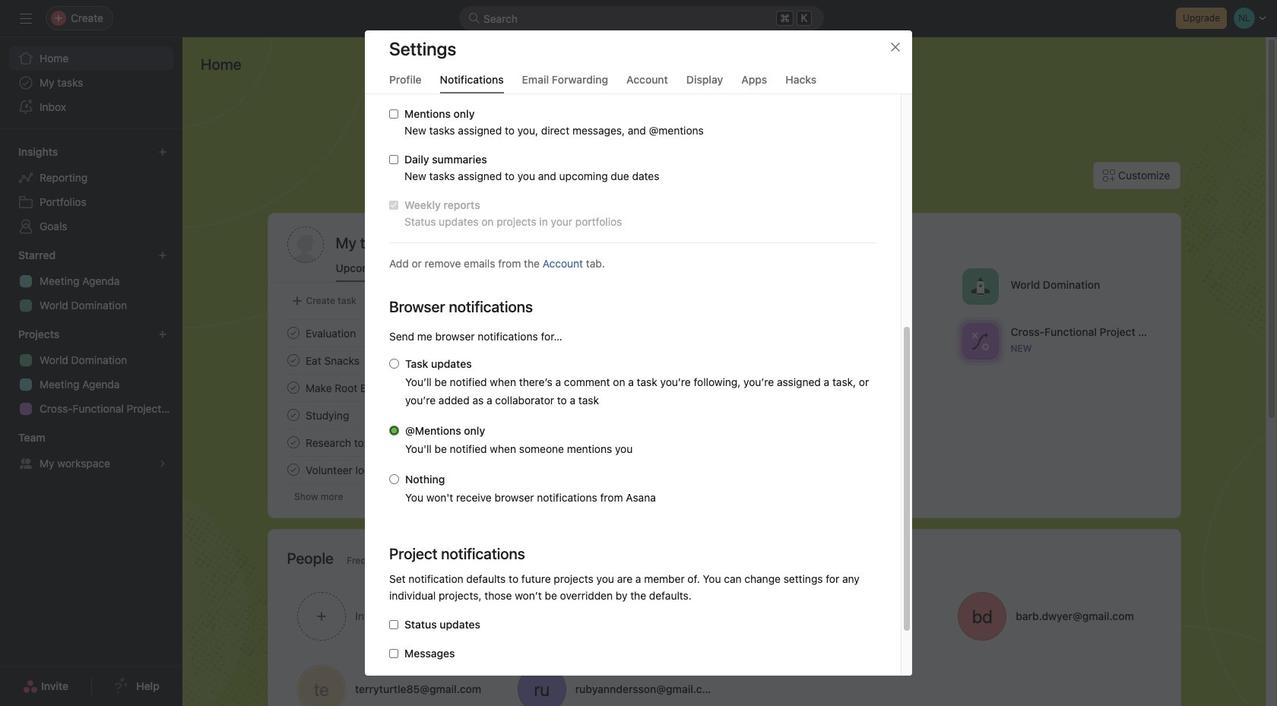 Task type: describe. For each thing, give the bounding box(es) containing it.
1 mark complete checkbox from the top
[[284, 324, 302, 342]]

6 mark complete image from the top
[[284, 461, 302, 479]]

rocket image
[[971, 277, 989, 295]]

line_and_symbols image
[[971, 332, 989, 350]]

4 mark complete checkbox from the top
[[284, 433, 302, 452]]

Mark complete checkbox
[[284, 351, 302, 369]]

2 mark complete checkbox from the top
[[284, 379, 302, 397]]

3 mark complete checkbox from the top
[[284, 406, 302, 424]]

teams element
[[0, 424, 182, 479]]

prominent image
[[468, 12, 480, 24]]

hide sidebar image
[[20, 12, 32, 24]]



Task type: vqa. For each thing, say whether or not it's contained in the screenshot.
3rd Mark complete checkbox
yes



Task type: locate. For each thing, give the bounding box(es) containing it.
None checkbox
[[389, 201, 398, 210], [389, 620, 398, 629], [389, 201, 398, 210], [389, 620, 398, 629]]

4 mark complete image from the top
[[284, 406, 302, 424]]

starred element
[[0, 242, 182, 321]]

None checkbox
[[389, 109, 398, 119], [389, 155, 398, 164], [389, 649, 398, 658], [389, 109, 398, 119], [389, 155, 398, 164], [389, 649, 398, 658]]

None radio
[[389, 359, 399, 369], [389, 426, 399, 436], [389, 359, 399, 369], [389, 426, 399, 436]]

insights element
[[0, 138, 182, 242]]

None radio
[[389, 474, 399, 484]]

3 mark complete image from the top
[[284, 379, 302, 397]]

board image
[[764, 387, 783, 405]]

close image
[[889, 41, 902, 53]]

mark complete image
[[284, 324, 302, 342], [284, 351, 302, 369], [284, 379, 302, 397], [284, 406, 302, 424], [284, 433, 302, 452], [284, 461, 302, 479]]

5 mark complete checkbox from the top
[[284, 461, 302, 479]]

add profile photo image
[[287, 227, 323, 263]]

projects element
[[0, 321, 182, 424]]

1 mark complete image from the top
[[284, 324, 302, 342]]

Mark complete checkbox
[[284, 324, 302, 342], [284, 379, 302, 397], [284, 406, 302, 424], [284, 433, 302, 452], [284, 461, 302, 479]]

global element
[[0, 37, 182, 128]]

5 mark complete image from the top
[[284, 433, 302, 452]]

2 mark complete image from the top
[[284, 351, 302, 369]]



